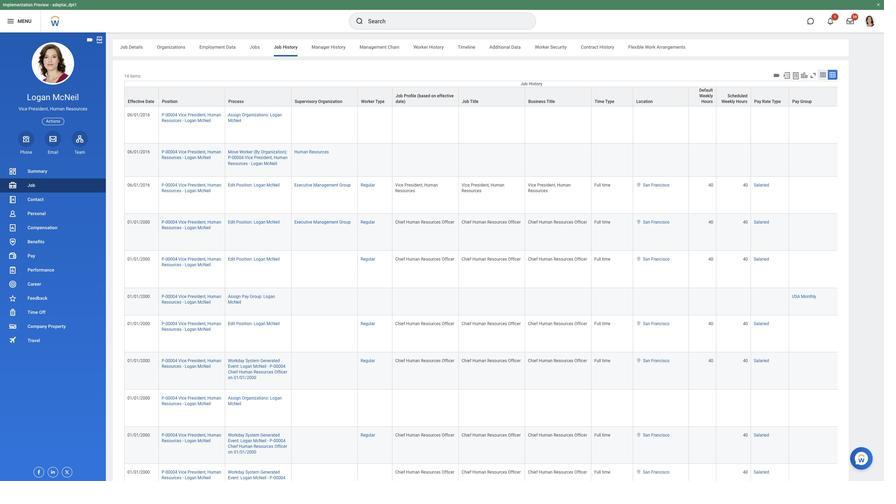 Task type: vqa. For each thing, say whether or not it's contained in the screenshot.
the chart icon
no



Task type: describe. For each thing, give the bounding box(es) containing it.
travel
[[28, 338, 40, 344]]

hours for default weekly hours
[[702, 99, 713, 104]]

7 san francisco link from the top
[[643, 469, 670, 475]]

additional
[[490, 44, 510, 50]]

logan mcneil
[[27, 93, 79, 102]]

time for time type
[[595, 99, 605, 104]]

position: for edit position: logan mcneil link for 7th san francisco link from the bottom of the page
[[236, 183, 253, 188]]

vice inside navigation pane region
[[19, 106, 27, 112]]

full time element for 7th san francisco link from the bottom of the page location image
[[595, 181, 611, 188]]

contact image
[[8, 196, 17, 204]]

p-00004 vice president, human resources - logan mcneil for edit position: logan mcneil link for 7th san francisco link from the bottom of the page
[[162, 183, 221, 193]]

location image for 2nd san francisco link from the top of the page
[[636, 220, 642, 225]]

effective
[[128, 99, 144, 104]]

contract
[[581, 44, 599, 50]]

event: for workday system generated event: logan mcneil - p-0000 link
[[228, 476, 239, 481]]

mcneil inside navigation pane region
[[52, 93, 79, 102]]

job link
[[0, 179, 106, 193]]

francisco for 4th san francisco link from the bottom of the page
[[652, 322, 670, 327]]

job profile (based on effective date)
[[396, 94, 454, 104]]

feedback link
[[0, 292, 106, 306]]

travel link
[[0, 334, 106, 348]]

00004 for move worker (by organization): p-00004 vice president, human resources - logan mcneil link
[[166, 150, 177, 155]]

effective date button
[[125, 87, 159, 106]]

workday for 2nd workday system generated event: logan mcneil - p-00004 chief human resources officer on 01/01/2000 link from the bottom
[[228, 359, 244, 364]]

10 row from the top
[[124, 390, 885, 427]]

system for workday system generated event: logan mcneil - p-0000 link
[[245, 470, 260, 475]]

employment data
[[199, 44, 236, 50]]

navigation pane region
[[0, 32, 106, 482]]

7 row from the top
[[124, 288, 885, 316]]

1 button
[[823, 13, 839, 29]]

arrangements
[[657, 44, 686, 50]]

11 row from the top
[[124, 427, 885, 464]]

8 row from the top
[[124, 316, 885, 353]]

00004 for second workday system generated event: logan mcneil - p-00004 chief human resources officer on 01/01/2000 link
[[166, 433, 177, 438]]

san for seventh san francisco link from the top
[[643, 470, 651, 475]]

34 button
[[843, 13, 859, 29]]

00004 for 2nd san francisco link from the top of the page edit position: logan mcneil link
[[166, 220, 177, 225]]

inbox large image
[[847, 18, 854, 25]]

business title button
[[525, 87, 591, 106]]

5 row from the top
[[124, 214, 885, 251]]

off
[[39, 310, 46, 315]]

4 row from the top
[[124, 177, 885, 214]]

edit for 2nd san francisco link from the top of the page edit position: logan mcneil link
[[228, 220, 235, 225]]

worker for worker type
[[361, 99, 375, 104]]

jobs
[[250, 44, 260, 50]]

p-00004 vice president, human resources - logan mcneil link for assign organizations: logan mcneil link for 01/01/2000
[[162, 395, 221, 407]]

executive management group link for chief
[[294, 219, 351, 225]]

performance link
[[0, 263, 106, 278]]

compensation link
[[0, 221, 106, 235]]

1 san francisco link from the top
[[643, 181, 670, 188]]

salaried link for 4th san francisco link from the bottom of the page
[[754, 320, 770, 327]]

chain
[[388, 44, 400, 50]]

edit position: logan mcneil link for 5th san francisco link from the bottom
[[228, 256, 280, 262]]

edit position: logan mcneil for edit position: logan mcneil link associated with 4th san francisco link from the bottom of the page
[[228, 322, 280, 327]]

full for seventh san francisco link from the top
[[595, 470, 601, 475]]

group:
[[250, 294, 262, 299]]

export to excel image
[[783, 72, 791, 79]]

11 p-00004 vice president, human resources - logan mcneil from the top
[[162, 470, 221, 481]]

06/01/2016 for edit
[[127, 183, 150, 188]]

fullscreen image
[[810, 72, 817, 79]]

move worker (by organization): p-00004 vice president, human resources - logan mcneil
[[228, 150, 288, 166]]

Search Workday  search field
[[368, 13, 522, 29]]

date)
[[396, 99, 406, 104]]

00004 inside move worker (by organization): p-00004 vice president, human resources - logan mcneil
[[232, 156, 244, 160]]

1 assign from the top
[[228, 113, 241, 118]]

location button
[[633, 87, 689, 106]]

00004 for edit position: logan mcneil link for 5th san francisco link from the bottom
[[166, 257, 177, 262]]

generated for second workday system generated event: logan mcneil - p-00004 chief human resources officer on 01/01/2000 link
[[261, 433, 280, 438]]

effective date
[[128, 99, 154, 104]]

security
[[551, 44, 567, 50]]

location image for 5th san francisco link from the bottom
[[636, 257, 642, 262]]

phone
[[20, 150, 32, 155]]

p-00004 vice president, human resources - logan mcneil for edit position: logan mcneil link for 5th san francisco link from the bottom
[[162, 257, 221, 268]]

pay link
[[0, 249, 106, 263]]

scheduled
[[728, 94, 748, 99]]

worker for worker history
[[414, 44, 428, 50]]

1 workday system generated event: logan mcneil - p-00004 chief human resources officer on 01/01/2000 link from the top
[[228, 357, 287, 381]]

position button
[[159, 87, 225, 106]]

additional data
[[490, 44, 521, 50]]

edit position: logan mcneil for edit position: logan mcneil link for 5th san francisco link from the bottom
[[228, 257, 280, 262]]

menu button
[[0, 10, 41, 32]]

usa monthly
[[792, 294, 817, 299]]

compensation image
[[8, 224, 17, 232]]

details
[[129, 44, 143, 50]]

default weekly hours button
[[689, 87, 716, 106]]

organization
[[318, 99, 343, 104]]

team
[[75, 150, 85, 155]]

vice inside move worker (by organization): p-00004 vice president, human resources - logan mcneil
[[245, 156, 253, 160]]

logan inside navigation pane region
[[27, 93, 50, 102]]

salaried link for 3rd san francisco link from the bottom
[[754, 357, 770, 364]]

p-00004 vice president, human resources - logan mcneil for 2nd san francisco link from the top of the page edit position: logan mcneil link
[[162, 220, 221, 231]]

worker type button
[[358, 87, 392, 106]]

assign inside assign pay group: logan mcneil
[[228, 294, 241, 299]]

search image
[[356, 17, 364, 25]]

weekly for scheduled
[[722, 99, 735, 104]]

management for vice president, human resources
[[313, 183, 338, 188]]

assign organizations: logan mcneil link for 01/01/2000
[[228, 395, 282, 407]]

3 type from the left
[[772, 99, 781, 104]]

logan inside workday system generated event: logan mcneil - p-0000
[[241, 476, 252, 481]]

default
[[700, 88, 713, 93]]

pay rate type
[[755, 99, 781, 104]]

p-00004 vice president, human resources - logan mcneil link for edit position: logan mcneil link for 5th san francisco link from the bottom
[[162, 256, 221, 268]]

profile
[[404, 94, 416, 99]]

vice president, human resources inside navigation pane region
[[19, 106, 87, 112]]

edit position: logan mcneil link for 7th san francisco link from the bottom of the page
[[228, 181, 280, 188]]

12 row from the top
[[124, 464, 885, 482]]

(by
[[254, 150, 260, 155]]

14 items
[[124, 74, 141, 79]]

on for regular link corresponding to second workday system generated event: logan mcneil - p-00004 chief human resources officer on 01/01/2000 link
[[228, 450, 233, 455]]

executive for chief
[[294, 220, 312, 225]]

p-00004 vice president, human resources - logan mcneil link for edit position: logan mcneil link for 7th san francisco link from the bottom of the page
[[162, 181, 221, 193]]

p-00004 vice president, human resources - logan mcneil for second workday system generated event: logan mcneil - p-00004 chief human resources officer on 01/01/2000 link
[[162, 433, 221, 444]]

feedback image
[[8, 294, 17, 303]]

time type
[[595, 99, 615, 104]]

justify image
[[6, 17, 15, 25]]

p-00004 vice president, human resources - logan mcneil for assign organizations: logan mcneil link for 01/01/2000
[[162, 396, 221, 407]]

00004 for edit position: logan mcneil link for 7th san francisco link from the bottom of the page
[[166, 183, 177, 188]]

p- inside move worker (by organization): p-00004 vice president, human resources - logan mcneil
[[228, 156, 232, 160]]

pay image
[[8, 252, 17, 261]]

phone button
[[18, 131, 34, 155]]

time for 2nd san francisco link from the bottom
[[602, 433, 611, 438]]

group for chief human resources officer
[[339, 220, 351, 225]]

assign organizations: logan mcneil for 01/01/2000
[[228, 396, 282, 407]]

regular link for 2nd san francisco link from the top of the page edit position: logan mcneil link
[[361, 219, 375, 225]]

job title
[[462, 99, 479, 104]]

mail image
[[49, 135, 57, 143]]

implementation
[[3, 2, 33, 7]]

president, inside move worker (by organization): p-00004 vice president, human resources - logan mcneil
[[254, 156, 273, 160]]

benefits
[[28, 239, 44, 245]]

location
[[637, 99, 653, 104]]

summary
[[28, 169, 47, 174]]

management chain
[[360, 44, 400, 50]]

history left manager at left
[[283, 44, 298, 50]]

history right contract
[[600, 44, 614, 50]]

performance
[[28, 268, 54, 273]]

phone logan mcneil element
[[18, 150, 34, 155]]

move
[[228, 150, 238, 155]]

6 row from the top
[[124, 251, 885, 288]]

tag image for export to excel image
[[773, 72, 781, 79]]

workday system generated event: logan mcneil - p-0000 link
[[228, 469, 287, 482]]

1 salaried from the top
[[754, 183, 770, 188]]

- inside workday system generated event: logan mcneil - p-0000
[[268, 476, 269, 481]]

contact
[[28, 197, 44, 202]]

preview
[[34, 2, 49, 7]]

11 p-00004 vice president, human resources - logan mcneil link from the top
[[162, 469, 221, 481]]

4 salaried from the top
[[754, 322, 770, 327]]

close environment banner image
[[877, 2, 881, 7]]

move worker (by organization): p-00004 vice president, human resources - logan mcneil link
[[228, 148, 288, 166]]

full time element for location image related to 2nd san francisco link from the top of the page
[[595, 219, 611, 225]]

summary image
[[8, 167, 17, 176]]

edit for edit position: logan mcneil link for 5th san francisco link from the bottom
[[228, 257, 235, 262]]

career link
[[0, 278, 106, 292]]

3 san francisco link from the top
[[643, 256, 670, 262]]

job history button
[[125, 81, 885, 87]]

organizations
[[157, 44, 185, 50]]

full for 3rd san francisco link from the bottom
[[595, 359, 601, 364]]

type for time type
[[606, 99, 615, 104]]

position: for edit position: logan mcneil link associated with 4th san francisco link from the bottom of the page
[[236, 322, 253, 327]]

manager history
[[312, 44, 346, 50]]

worker history
[[414, 44, 444, 50]]

performance image
[[8, 266, 17, 275]]

edit position: logan mcneil link for 4th san francisco link from the bottom of the page
[[228, 320, 280, 327]]

full time for seventh san francisco link from the top
[[595, 470, 611, 475]]

company property link
[[0, 320, 106, 334]]

work
[[645, 44, 656, 50]]

actions button
[[42, 118, 64, 125]]

group for vice president, human resources
[[339, 183, 351, 188]]

logan inside assign pay group: logan mcneil
[[263, 294, 275, 299]]

regular for edit position: logan mcneil link associated with 4th san francisco link from the bottom of the page
[[361, 322, 375, 327]]

title for job title
[[470, 99, 479, 104]]

6 san francisco link from the top
[[643, 432, 670, 438]]

date
[[146, 99, 154, 104]]

assign organizations: logan mcneil for 06/01/2016
[[228, 113, 282, 123]]

assign pay group: logan mcneil link
[[228, 293, 275, 305]]

- inside menu banner
[[50, 2, 51, 7]]

facebook image
[[34, 468, 42, 476]]

process
[[228, 99, 244, 104]]

san francisco for 4th san francisco link from the bottom of the page
[[643, 322, 670, 327]]

personal image
[[8, 210, 17, 218]]

p-00004 vice president, human resources - logan mcneil link for 2nd workday system generated event: logan mcneil - p-00004 chief human resources officer on 01/01/2000 link from the bottom
[[162, 357, 221, 369]]

workday system generated event: logan mcneil - p-00004 chief human resources officer on 01/01/2000 for 2nd workday system generated event: logan mcneil - p-00004 chief human resources officer on 01/01/2000 link from the bottom
[[228, 359, 287, 381]]

regular link for edit position: logan mcneil link for 7th san francisco link from the bottom of the page
[[361, 181, 375, 188]]

supervisory organization
[[295, 99, 343, 104]]

email logan mcneil element
[[45, 150, 61, 155]]

regular for second workday system generated event: logan mcneil - p-00004 chief human resources officer on 01/01/2000 link
[[361, 433, 375, 438]]

worker type
[[361, 99, 385, 104]]

p-00004 vice president, human resources - logan mcneil link for assign organizations: logan mcneil link related to 06/01/2016
[[162, 111, 221, 123]]

implementation preview -   adeptai_dpt1
[[3, 2, 77, 7]]

linkedin image
[[48, 468, 56, 475]]

timeline
[[458, 44, 476, 50]]

logan inside move worker (by organization): p-00004 vice president, human resources - logan mcneil
[[251, 161, 263, 166]]

human inside move worker (by organization): p-00004 vice president, human resources - logan mcneil
[[274, 156, 288, 160]]

human inside navigation pane region
[[50, 106, 65, 112]]

scheduled weekly hours button
[[717, 87, 751, 106]]

full time element for seventh san francisco link from the top's location image
[[595, 469, 611, 475]]

mcneil inside assign pay group: logan mcneil
[[228, 300, 241, 305]]

president, inside navigation pane region
[[29, 106, 49, 112]]

personal
[[28, 211, 46, 216]]

group inside popup button
[[801, 99, 812, 104]]

human resources link
[[294, 148, 329, 155]]

7 salaried from the top
[[754, 470, 770, 475]]

34
[[853, 15, 857, 19]]

regular link for edit position: logan mcneil link for 5th san francisco link from the bottom
[[361, 256, 375, 262]]

rate
[[763, 99, 771, 104]]

5 salaried from the top
[[754, 359, 770, 364]]

organization):
[[261, 150, 287, 155]]

worker security
[[535, 44, 567, 50]]

business title
[[529, 99, 555, 104]]

francisco for 2nd san francisco link from the bottom
[[652, 433, 670, 438]]

event: for 2nd workday system generated event: logan mcneil - p-00004 chief human resources officer on 01/01/2000 link from the bottom
[[228, 365, 239, 369]]

worker for worker security
[[535, 44, 550, 50]]

travel image
[[8, 336, 17, 345]]

4 san francisco link from the top
[[643, 320, 670, 327]]

expand table image
[[829, 71, 837, 78]]

list containing summary
[[0, 165, 106, 348]]

06/01/2016 for move
[[127, 150, 150, 155]]

p-00004 vice president, human resources - logan mcneil link for second workday system generated event: logan mcneil - p-00004 chief human resources officer on 01/01/2000 link
[[162, 432, 221, 444]]

full time element for location icon corresponding to 4th san francisco link from the bottom of the page
[[595, 320, 611, 327]]

time off
[[28, 310, 46, 315]]

pay group
[[793, 99, 812, 104]]

job details
[[120, 44, 143, 50]]



Task type: locate. For each thing, give the bounding box(es) containing it.
0 vertical spatial executive
[[294, 183, 312, 188]]

hours
[[702, 99, 713, 104], [736, 99, 748, 104]]

tag image for view printable version (pdf) icon at the left top of the page
[[86, 36, 94, 44]]

3 row from the top
[[124, 144, 885, 177]]

5 san from the top
[[643, 359, 651, 364]]

3 francisco from the top
[[652, 257, 670, 262]]

1 vertical spatial executive
[[294, 220, 312, 225]]

job history right the jobs
[[274, 44, 298, 50]]

p-00004 vice president, human resources - logan mcneil for assign organizations: logan mcneil link related to 06/01/2016
[[162, 113, 221, 123]]

edit position: logan mcneil link for 2nd san francisco link from the top of the page
[[228, 219, 280, 225]]

weekly inside scheduled weekly hours
[[722, 99, 735, 104]]

process button
[[225, 87, 291, 106]]

time for 5th san francisco link from the bottom
[[602, 257, 611, 262]]

worker inside popup button
[[361, 99, 375, 104]]

time off image
[[8, 309, 17, 317]]

6 salaried from the top
[[754, 433, 770, 438]]

full for 7th san francisco link from the bottom of the page
[[595, 183, 601, 188]]

3 p-00004 vice president, human resources - logan mcneil link from the top
[[162, 181, 221, 193]]

0 vertical spatial generated
[[261, 359, 280, 364]]

data for employment data
[[226, 44, 236, 50]]

location image for seventh san francisco link from the top
[[636, 470, 642, 475]]

san francisco for seventh san francisco link from the top
[[643, 470, 670, 475]]

weekly down default on the right of the page
[[700, 94, 713, 99]]

san
[[643, 183, 651, 188], [643, 220, 651, 225], [643, 257, 651, 262], [643, 322, 651, 327], [643, 359, 651, 364], [643, 433, 651, 438], [643, 470, 651, 475]]

4 full time element from the top
[[595, 320, 611, 327]]

human resources
[[294, 150, 329, 155]]

san for 4th san francisco link from the bottom of the page
[[643, 322, 651, 327]]

regular link for second workday system generated event: logan mcneil - p-00004 chief human resources officer on 01/01/2000 link
[[361, 432, 375, 438]]

0 vertical spatial 06/01/2016
[[127, 113, 150, 118]]

flexible
[[629, 44, 644, 50]]

2 san francisco link from the top
[[643, 219, 670, 225]]

1 vertical spatial group
[[339, 183, 351, 188]]

p-00004 vice president, human resources - logan mcneil link for 2nd san francisco link from the top of the page edit position: logan mcneil link
[[162, 219, 221, 231]]

1 regular from the top
[[361, 183, 375, 188]]

1 title from the left
[[470, 99, 479, 104]]

-
[[50, 2, 51, 7], [183, 118, 184, 123], [183, 156, 184, 160], [249, 161, 250, 166], [183, 188, 184, 193], [183, 226, 184, 231], [183, 263, 184, 268], [183, 300, 184, 305], [183, 327, 184, 332], [183, 365, 184, 369], [268, 365, 269, 369], [183, 402, 184, 407], [183, 439, 184, 444], [268, 439, 269, 444], [183, 476, 184, 481], [268, 476, 269, 481]]

contact link
[[0, 193, 106, 207]]

worker left (by
[[240, 150, 253, 155]]

management
[[360, 44, 387, 50], [313, 183, 338, 188], [313, 220, 338, 225]]

hours down scheduled
[[736, 99, 748, 104]]

1 vertical spatial event:
[[228, 439, 239, 444]]

pay inside assign pay group: logan mcneil
[[242, 294, 249, 299]]

workday for workday system generated event: logan mcneil - p-0000 link
[[228, 470, 244, 475]]

1 organizations: from the top
[[242, 113, 269, 118]]

title down job history "popup button"
[[470, 99, 479, 104]]

p-00004 vice president, human resources - logan mcneil for move worker (by organization): p-00004 vice president, human resources - logan mcneil link
[[162, 150, 221, 160]]

phone image
[[21, 135, 31, 143]]

1 horizontal spatial tag image
[[773, 72, 781, 79]]

type left the date)
[[376, 99, 385, 104]]

1 vertical spatial time
[[28, 310, 38, 315]]

2 vertical spatial assign
[[228, 396, 241, 401]]

2 generated from the top
[[261, 433, 280, 438]]

2 vertical spatial on
[[228, 450, 233, 455]]

menu
[[18, 18, 32, 24]]

chief human resources officer
[[395, 220, 455, 225], [462, 220, 521, 225], [528, 220, 587, 225], [395, 257, 455, 262], [462, 257, 521, 262], [528, 257, 587, 262], [395, 322, 455, 327], [462, 322, 521, 327], [528, 322, 587, 327], [395, 359, 455, 364], [462, 359, 521, 364], [528, 359, 587, 364], [395, 433, 455, 438], [462, 433, 521, 438], [528, 433, 587, 438], [395, 470, 455, 475], [462, 470, 521, 475], [528, 470, 587, 475]]

1 vertical spatial workday
[[228, 433, 244, 438]]

tag image
[[86, 36, 94, 44], [773, 72, 781, 79]]

business
[[529, 99, 546, 104]]

resources inside move worker (by organization): p-00004 vice president, human resources - logan mcneil
[[228, 161, 248, 166]]

full time for 2nd san francisco link from the bottom
[[595, 433, 611, 438]]

2 06/01/2016 from the top
[[127, 150, 150, 155]]

3 06/01/2016 from the top
[[127, 183, 150, 188]]

1 event: from the top
[[228, 365, 239, 369]]

3 full time element from the top
[[595, 256, 611, 262]]

1 horizontal spatial data
[[511, 44, 521, 50]]

2 location image from the top
[[636, 220, 642, 225]]

2 salaried link from the top
[[754, 219, 770, 225]]

assign organizations: logan mcneil link
[[228, 111, 282, 123], [228, 395, 282, 407]]

pay for pay rate type
[[755, 99, 762, 104]]

toolbar
[[772, 70, 838, 81]]

on inside job profile (based on effective date)
[[432, 94, 436, 99]]

1 p-00004 vice president, human resources - logan mcneil link from the top
[[162, 111, 221, 123]]

pay left the group:
[[242, 294, 249, 299]]

00004 for assign organizations: logan mcneil link for 01/01/2000
[[166, 396, 177, 401]]

full
[[595, 183, 601, 188], [595, 220, 601, 225], [595, 257, 601, 262], [595, 322, 601, 327], [595, 359, 601, 364], [595, 433, 601, 438], [595, 470, 601, 475]]

assign organizations: logan mcneil
[[228, 113, 282, 123], [228, 396, 282, 407]]

full for 5th san francisco link from the bottom
[[595, 257, 601, 262]]

2 position: from the top
[[236, 220, 253, 225]]

1 assign organizations: logan mcneil link from the top
[[228, 111, 282, 123]]

san francisco
[[643, 183, 670, 188], [643, 220, 670, 225], [643, 257, 670, 262], [643, 322, 670, 327], [643, 359, 670, 364], [643, 433, 670, 438], [643, 470, 670, 475]]

time for 2nd san francisco link from the top of the page
[[602, 220, 611, 225]]

3 assign from the top
[[228, 396, 241, 401]]

2 regular from the top
[[361, 220, 375, 225]]

location image for 3rd san francisco link from the bottom
[[636, 358, 642, 363]]

2 system from the top
[[245, 433, 260, 438]]

2 title from the left
[[547, 99, 555, 104]]

table image
[[820, 71, 827, 78]]

1 horizontal spatial time
[[595, 99, 605, 104]]

type left location
[[606, 99, 615, 104]]

benefits link
[[0, 235, 106, 249]]

1 vertical spatial system
[[245, 433, 260, 438]]

time for seventh san francisco link from the top
[[602, 470, 611, 475]]

0 vertical spatial time
[[595, 99, 605, 104]]

p-00004 vice president, human resources - logan mcneil for edit position: logan mcneil link associated with 4th san francisco link from the bottom of the page
[[162, 322, 221, 332]]

history up business
[[529, 82, 543, 87]]

0 vertical spatial organizations:
[[242, 113, 269, 118]]

tag image left export to excel image
[[773, 72, 781, 79]]

job history up business
[[521, 82, 543, 87]]

francisco for 7th san francisco link from the bottom of the page
[[652, 183, 670, 188]]

full time element for 5th san francisco link from the bottom location icon
[[595, 256, 611, 262]]

4 p-00004 vice president, human resources - logan mcneil from the top
[[162, 220, 221, 231]]

san francisco for 5th san francisco link from the bottom
[[643, 257, 670, 262]]

1 vertical spatial on
[[228, 376, 233, 381]]

time inside navigation pane region
[[28, 310, 38, 315]]

1 location image from the top
[[636, 182, 642, 187]]

1 vertical spatial tag image
[[773, 72, 781, 79]]

10 p-00004 vice president, human resources - logan mcneil from the top
[[162, 433, 221, 444]]

workday
[[228, 359, 244, 364], [228, 433, 244, 438], [228, 470, 244, 475]]

career image
[[8, 280, 17, 289]]

executive for vice
[[294, 183, 312, 188]]

1 hours from the left
[[702, 99, 713, 104]]

1 edit position: logan mcneil link from the top
[[228, 181, 280, 188]]

actions
[[46, 119, 60, 124]]

san for 5th san francisco link from the bottom
[[643, 257, 651, 262]]

supervisory organization button
[[292, 87, 358, 106]]

job history
[[274, 44, 298, 50], [521, 82, 543, 87]]

6 time from the top
[[602, 433, 611, 438]]

data for additional data
[[511, 44, 521, 50]]

2 horizontal spatial type
[[772, 99, 781, 104]]

profile logan mcneil image
[[865, 16, 876, 28]]

4 p-00004 vice president, human resources - logan mcneil link from the top
[[162, 219, 221, 231]]

1 horizontal spatial job history
[[521, 82, 543, 87]]

0 vertical spatial executive management group
[[294, 183, 351, 188]]

5 san francisco link from the top
[[643, 357, 670, 364]]

1 vertical spatial management
[[313, 183, 338, 188]]

title
[[470, 99, 479, 104], [547, 99, 555, 104]]

salaried link for seventh san francisco link from the top
[[754, 469, 770, 475]]

0 vertical spatial system
[[245, 359, 260, 364]]

weekly down scheduled
[[722, 99, 735, 104]]

2 edit from the top
[[228, 220, 235, 225]]

generated for 2nd workday system generated event: logan mcneil - p-00004 chief human resources officer on 01/01/2000 link from the bottom
[[261, 359, 280, 364]]

0 vertical spatial assign organizations: logan mcneil link
[[228, 111, 282, 123]]

4 edit position: logan mcneil from the top
[[228, 322, 280, 327]]

0 vertical spatial weekly
[[700, 94, 713, 99]]

1 vertical spatial assign organizations: logan mcneil link
[[228, 395, 282, 407]]

2 row from the top
[[124, 107, 885, 144]]

p-00004 vice president, human resources - logan mcneil link for edit position: logan mcneil link associated with 4th san francisco link from the bottom of the page
[[162, 320, 221, 332]]

notifications large image
[[827, 18, 834, 25]]

history down search workday search field
[[429, 44, 444, 50]]

6 p-00004 vice president, human resources - logan mcneil link from the top
[[162, 293, 221, 305]]

edit for edit position: logan mcneil link for 7th san francisco link from the bottom of the page
[[228, 183, 235, 188]]

history
[[283, 44, 298, 50], [331, 44, 346, 50], [429, 44, 444, 50], [600, 44, 614, 50], [529, 82, 543, 87]]

salaried link
[[754, 181, 770, 188], [754, 219, 770, 225], [754, 256, 770, 262], [754, 320, 770, 327], [754, 357, 770, 364], [754, 432, 770, 438], [754, 469, 770, 475]]

1 san francisco from the top
[[643, 183, 670, 188]]

1 edit from the top
[[228, 183, 235, 188]]

time type button
[[592, 87, 633, 106]]

2 assign from the top
[[228, 294, 241, 299]]

organizations: for 01/01/2000
[[242, 396, 269, 401]]

2 vertical spatial event:
[[228, 476, 239, 481]]

san for 7th san francisco link from the bottom of the page
[[643, 183, 651, 188]]

workday system generated event: logan mcneil - p-00004 chief human resources officer on 01/01/2000 for second workday system generated event: logan mcneil - p-00004 chief human resources officer on 01/01/2000 link
[[228, 433, 287, 455]]

company property
[[28, 324, 66, 329]]

10 p-00004 vice president, human resources - logan mcneil link from the top
[[162, 432, 221, 444]]

san for 3rd san francisco link from the bottom
[[643, 359, 651, 364]]

3 full time from the top
[[595, 257, 611, 262]]

usa
[[792, 294, 800, 299]]

1 type from the left
[[376, 99, 385, 104]]

7 san francisco from the top
[[643, 470, 670, 475]]

3 position: from the top
[[236, 257, 253, 262]]

5 full from the top
[[595, 359, 601, 364]]

2 vertical spatial 06/01/2016
[[127, 183, 150, 188]]

organizations: for 06/01/2016
[[242, 113, 269, 118]]

francisco
[[652, 183, 670, 188], [652, 220, 670, 225], [652, 257, 670, 262], [652, 322, 670, 327], [652, 359, 670, 364], [652, 433, 670, 438], [652, 470, 670, 475]]

system inside workday system generated event: logan mcneil - p-0000
[[245, 470, 260, 475]]

flexible work arrangements
[[629, 44, 686, 50]]

pay rate type button
[[751, 87, 789, 106]]

4 francisco from the top
[[652, 322, 670, 327]]

organizations:
[[242, 113, 269, 118], [242, 396, 269, 401]]

0 vertical spatial tag image
[[86, 36, 94, 44]]

executive management group for chief human resources officer
[[294, 220, 351, 225]]

location image for 2nd san francisco link from the bottom
[[636, 433, 642, 438]]

2 full time from the top
[[595, 220, 611, 225]]

history right manager at left
[[331, 44, 346, 50]]

1 vertical spatial 06/01/2016
[[127, 150, 150, 155]]

personal link
[[0, 207, 106, 221]]

p-
[[162, 113, 166, 118], [162, 150, 166, 155], [228, 156, 232, 160], [162, 183, 166, 188], [162, 220, 166, 225], [162, 257, 166, 262], [162, 294, 166, 299], [162, 322, 166, 327], [162, 359, 166, 364], [270, 365, 274, 369], [162, 396, 166, 401], [162, 433, 166, 438], [270, 439, 274, 444], [162, 470, 166, 475], [270, 476, 274, 481]]

0 vertical spatial on
[[432, 94, 436, 99]]

0 horizontal spatial hours
[[702, 99, 713, 104]]

p-00004 vice president, human resources - logan mcneil for assign pay group: logan mcneil link
[[162, 294, 221, 305]]

human
[[50, 106, 65, 112], [208, 113, 221, 118], [208, 150, 221, 155], [294, 150, 308, 155], [274, 156, 288, 160], [208, 183, 221, 188], [424, 183, 438, 188], [491, 183, 505, 188], [557, 183, 571, 188], [208, 220, 221, 225], [406, 220, 420, 225], [473, 220, 486, 225], [539, 220, 553, 225], [208, 257, 221, 262], [406, 257, 420, 262], [473, 257, 486, 262], [539, 257, 553, 262], [208, 294, 221, 299], [208, 322, 221, 327], [406, 322, 420, 327], [473, 322, 486, 327], [539, 322, 553, 327], [208, 359, 221, 364], [406, 359, 420, 364], [473, 359, 486, 364], [539, 359, 553, 364], [239, 370, 253, 375], [208, 396, 221, 401], [208, 433, 221, 438], [406, 433, 420, 438], [473, 433, 486, 438], [539, 433, 553, 438], [239, 445, 253, 450], [208, 470, 221, 475], [406, 470, 420, 475], [473, 470, 486, 475], [539, 470, 553, 475]]

pay down benefits
[[28, 254, 35, 259]]

generated
[[261, 359, 280, 364], [261, 433, 280, 438], [261, 470, 280, 475]]

1 horizontal spatial weekly
[[722, 99, 735, 104]]

06/01/2016 for assign
[[127, 113, 150, 118]]

1 vertical spatial assign
[[228, 294, 241, 299]]

2 vertical spatial workday
[[228, 470, 244, 475]]

1 horizontal spatial hours
[[736, 99, 748, 104]]

0 vertical spatial event:
[[228, 365, 239, 369]]

job history inside "popup button"
[[521, 82, 543, 87]]

generated inside workday system generated event: logan mcneil - p-0000
[[261, 470, 280, 475]]

benefits image
[[8, 238, 17, 246]]

default weekly hours
[[700, 88, 713, 104]]

1
[[834, 15, 836, 19]]

1 p-00004 vice president, human resources - logan mcneil from the top
[[162, 113, 221, 123]]

tab list
[[113, 40, 849, 56]]

items
[[130, 74, 141, 79]]

event: inside workday system generated event: logan mcneil - p-0000
[[228, 476, 239, 481]]

2 vertical spatial location image
[[636, 358, 642, 363]]

8 p-00004 vice president, human resources - logan mcneil link from the top
[[162, 357, 221, 369]]

salaried link for 2nd san francisco link from the bottom
[[754, 432, 770, 438]]

salaried link for 5th san francisco link from the bottom
[[754, 256, 770, 262]]

8 p-00004 vice president, human resources - logan mcneil from the top
[[162, 359, 221, 369]]

francisco for 5th san francisco link from the bottom
[[652, 257, 670, 262]]

location image
[[636, 182, 642, 187], [636, 220, 642, 225], [636, 433, 642, 438], [636, 470, 642, 475]]

6 salaried link from the top
[[754, 432, 770, 438]]

weekly for default
[[700, 94, 713, 99]]

view team image
[[76, 135, 84, 143]]

1 vertical spatial executive management group link
[[294, 219, 351, 225]]

san francisco for 2nd san francisco link from the bottom
[[643, 433, 670, 438]]

full for 4th san francisco link from the bottom of the page
[[595, 322, 601, 327]]

mcneil inside move worker (by organization): p-00004 vice president, human resources - logan mcneil
[[264, 161, 277, 166]]

1 vertical spatial executive management group
[[294, 220, 351, 225]]

3 regular from the top
[[361, 257, 375, 262]]

francisco for 3rd san francisco link from the bottom
[[652, 359, 670, 364]]

view printable version (pdf) image
[[96, 36, 103, 44]]

2 vertical spatial group
[[339, 220, 351, 225]]

1 vertical spatial generated
[[261, 433, 280, 438]]

summary link
[[0, 165, 106, 179]]

2 executive management group from the top
[[294, 220, 351, 225]]

3 san francisco from the top
[[643, 257, 670, 262]]

tag image left view printable version (pdf) icon at the left top of the page
[[86, 36, 94, 44]]

job inside job profile (based on effective date)
[[396, 94, 403, 99]]

resources inside navigation pane region
[[66, 106, 87, 112]]

monthly
[[801, 294, 817, 299]]

regular for edit position: logan mcneil link for 5th san francisco link from the bottom
[[361, 257, 375, 262]]

mcneil inside workday system generated event: logan mcneil - p-0000
[[253, 476, 267, 481]]

2 type from the left
[[606, 99, 615, 104]]

regular link for 2nd workday system generated event: logan mcneil - p-00004 chief human resources officer on 01/01/2000 link from the bottom
[[361, 357, 375, 364]]

5 regular link from the top
[[361, 357, 375, 364]]

1 position: from the top
[[236, 183, 253, 188]]

1 edit position: logan mcneil from the top
[[228, 183, 280, 188]]

employment
[[199, 44, 225, 50]]

(based
[[417, 94, 430, 99]]

menu banner
[[0, 0, 885, 32]]

1 time from the top
[[602, 183, 611, 188]]

company
[[28, 324, 47, 329]]

- inside move worker (by organization): p-00004 vice president, human resources - logan mcneil
[[249, 161, 250, 166]]

p- inside workday system generated event: logan mcneil - p-0000
[[270, 476, 274, 481]]

adeptai_dpt1
[[52, 2, 77, 7]]

2 vertical spatial management
[[313, 220, 338, 225]]

1 executive from the top
[[294, 183, 312, 188]]

0 vertical spatial workday system generated event: logan mcneil - p-00004 chief human resources officer on 01/01/2000 link
[[228, 357, 287, 381]]

3 system from the top
[[245, 470, 260, 475]]

0 vertical spatial assign
[[228, 113, 241, 118]]

14
[[124, 74, 129, 79]]

time
[[595, 99, 605, 104], [28, 310, 38, 315]]

event:
[[228, 365, 239, 369], [228, 439, 239, 444], [228, 476, 239, 481]]

pay down export to worksheets icon
[[793, 99, 800, 104]]

2 vertical spatial generated
[[261, 470, 280, 475]]

workday inside workday system generated event: logan mcneil - p-0000
[[228, 470, 244, 475]]

manager
[[312, 44, 330, 50]]

worker inside move worker (by organization): p-00004 vice president, human resources - logan mcneil
[[240, 150, 253, 155]]

hours inside scheduled weekly hours
[[736, 99, 748, 104]]

6 san francisco from the top
[[643, 433, 670, 438]]

export to worksheets image
[[792, 72, 801, 80]]

6 p-00004 vice president, human resources - logan mcneil from the top
[[162, 294, 221, 305]]

location image
[[636, 257, 642, 262], [636, 321, 642, 326], [636, 358, 642, 363]]

pay group button
[[790, 87, 838, 106]]

row
[[124, 81, 885, 107], [124, 107, 885, 144], [124, 144, 885, 177], [124, 177, 885, 214], [124, 214, 885, 251], [124, 251, 885, 288], [124, 288, 885, 316], [124, 316, 885, 353], [124, 353, 885, 390], [124, 390, 885, 427], [124, 427, 885, 464], [124, 464, 885, 482]]

0 vertical spatial job history
[[274, 44, 298, 50]]

regular for edit position: logan mcneil link for 7th san francisco link from the bottom of the page
[[361, 183, 375, 188]]

0 horizontal spatial data
[[226, 44, 236, 50]]

job image
[[8, 181, 17, 190]]

pay for pay group
[[793, 99, 800, 104]]

history inside "popup button"
[[529, 82, 543, 87]]

1 vertical spatial assign organizations: logan mcneil
[[228, 396, 282, 407]]

6 san from the top
[[643, 433, 651, 438]]

regular for 2nd san francisco link from the top of the page edit position: logan mcneil link
[[361, 220, 375, 225]]

assign pay group: logan mcneil
[[228, 294, 275, 305]]

3 location image from the top
[[636, 358, 642, 363]]

executive management group for vice president, human resources
[[294, 183, 351, 188]]

edit position: logan mcneil
[[228, 183, 280, 188], [228, 220, 280, 225], [228, 257, 280, 262], [228, 322, 280, 327]]

1 full time element from the top
[[595, 181, 611, 188]]

title inside popup button
[[547, 99, 555, 104]]

1 vertical spatial organizations:
[[242, 396, 269, 401]]

1 horizontal spatial title
[[547, 99, 555, 104]]

time inside popup button
[[595, 99, 605, 104]]

0 horizontal spatial type
[[376, 99, 385, 104]]

2 workday system generated event: logan mcneil - p-00004 chief human resources officer on 01/01/2000 link from the top
[[228, 432, 287, 455]]

4 time from the top
[[602, 322, 611, 327]]

logan
[[27, 93, 50, 102], [270, 113, 282, 118], [185, 118, 197, 123], [185, 156, 197, 160], [251, 161, 263, 166], [254, 183, 266, 188], [185, 188, 197, 193], [254, 220, 266, 225], [185, 226, 197, 231], [254, 257, 266, 262], [185, 263, 197, 268], [263, 294, 275, 299], [185, 300, 197, 305], [254, 322, 266, 327], [185, 327, 197, 332], [185, 365, 197, 369], [241, 365, 252, 369], [270, 396, 282, 401], [185, 402, 197, 407], [185, 439, 197, 444], [241, 439, 252, 444], [185, 476, 197, 481], [241, 476, 252, 481]]

0 vertical spatial management
[[360, 44, 387, 50]]

full time for 7th san francisco link from the bottom of the page
[[595, 183, 611, 188]]

job inside list
[[28, 183, 35, 188]]

worker right 'chain'
[[414, 44, 428, 50]]

x image
[[62, 468, 70, 476]]

feedback
[[28, 296, 47, 301]]

tab list containing job details
[[113, 40, 849, 56]]

list
[[0, 165, 106, 348]]

0 horizontal spatial weekly
[[700, 94, 713, 99]]

edit position: logan mcneil for edit position: logan mcneil link for 7th san francisco link from the bottom of the page
[[228, 183, 280, 188]]

on for regular link for 2nd workday system generated event: logan mcneil - p-00004 chief human resources officer on 01/01/2000 link from the bottom
[[228, 376, 233, 381]]

cell
[[292, 107, 358, 144], [358, 107, 393, 144], [393, 107, 459, 144], [459, 107, 525, 144], [525, 107, 592, 144], [592, 107, 633, 144], [633, 107, 689, 144], [689, 107, 717, 144], [717, 107, 751, 144], [751, 107, 790, 144], [790, 107, 838, 144], [358, 144, 393, 177], [393, 144, 459, 177], [459, 144, 525, 177], [525, 144, 592, 177], [592, 144, 633, 177], [633, 144, 689, 177], [689, 144, 717, 177], [717, 144, 751, 177], [751, 144, 790, 177], [790, 144, 838, 177], [790, 177, 838, 214], [790, 214, 838, 251], [292, 251, 358, 288], [790, 251, 838, 288], [292, 288, 358, 316], [358, 288, 393, 316], [393, 288, 459, 316], [459, 288, 525, 316], [525, 288, 592, 316], [592, 288, 633, 316], [633, 288, 689, 316], [689, 288, 717, 316], [717, 288, 751, 316], [751, 288, 790, 316], [292, 316, 358, 353], [790, 316, 838, 353], [292, 353, 358, 390], [790, 353, 838, 390], [292, 390, 358, 427], [358, 390, 393, 427], [393, 390, 459, 427], [459, 390, 525, 427], [525, 390, 592, 427], [592, 390, 633, 427], [633, 390, 689, 427], [689, 390, 717, 427], [717, 390, 751, 427], [751, 390, 790, 427], [790, 390, 838, 427], [292, 427, 358, 464], [689, 427, 717, 464], [790, 427, 838, 464], [292, 464, 358, 482], [358, 464, 393, 482], [689, 464, 717, 482], [790, 464, 838, 482]]

3 salaried from the top
[[754, 257, 770, 262]]

1 vertical spatial weekly
[[722, 99, 735, 104]]

team logan mcneil element
[[72, 150, 88, 155]]

view worker - expand/collapse chart image
[[801, 72, 809, 79]]

system for second workday system generated event: logan mcneil - p-00004 chief human resources officer on 01/01/2000 link
[[245, 433, 260, 438]]

weekly inside default weekly hours
[[700, 94, 713, 99]]

0 vertical spatial assign organizations: logan mcneil
[[228, 113, 282, 123]]

1 horizontal spatial type
[[606, 99, 615, 104]]

7 francisco from the top
[[652, 470, 670, 475]]

full time element
[[595, 181, 611, 188], [595, 219, 611, 225], [595, 256, 611, 262], [595, 320, 611, 327], [595, 357, 611, 364], [595, 432, 611, 438], [595, 469, 611, 475]]

time for 7th san francisco link from the bottom of the page
[[602, 183, 611, 188]]

regular link
[[361, 181, 375, 188], [361, 219, 375, 225], [361, 256, 375, 262], [361, 320, 375, 327], [361, 357, 375, 364], [361, 432, 375, 438]]

1 vertical spatial job history
[[521, 82, 543, 87]]

hours inside default weekly hours
[[702, 99, 713, 104]]

2 organizations: from the top
[[242, 396, 269, 401]]

email
[[48, 150, 58, 155]]

2 full time element from the top
[[595, 219, 611, 225]]

edit position: logan mcneil for 2nd san francisco link from the top of the page edit position: logan mcneil link
[[228, 220, 280, 225]]

full time for 5th san francisco link from the bottom
[[595, 257, 611, 262]]

3 location image from the top
[[636, 433, 642, 438]]

row containing default weekly hours
[[124, 81, 885, 107]]

pay inside list
[[28, 254, 35, 259]]

1 vertical spatial location image
[[636, 321, 642, 326]]

3 p-00004 vice president, human resources - logan mcneil from the top
[[162, 183, 221, 193]]

pay left the 'rate'
[[755, 99, 762, 104]]

data right additional
[[511, 44, 521, 50]]

9 row from the top
[[124, 353, 885, 390]]

salaried link for 7th san francisco link from the bottom of the page
[[754, 181, 770, 188]]

event: for second workday system generated event: logan mcneil - p-00004 chief human resources officer on 01/01/2000 link
[[228, 439, 239, 444]]

0 horizontal spatial job history
[[274, 44, 298, 50]]

system for 2nd workday system generated event: logan mcneil - p-00004 chief human resources officer on 01/01/2000 link from the bottom
[[245, 359, 260, 364]]

worker left security
[[535, 44, 550, 50]]

regular link for edit position: logan mcneil link associated with 4th san francisco link from the bottom of the page
[[361, 320, 375, 327]]

0 vertical spatial executive management group link
[[294, 181, 351, 188]]

salaried
[[754, 183, 770, 188], [754, 220, 770, 225], [754, 257, 770, 262], [754, 322, 770, 327], [754, 359, 770, 364], [754, 433, 770, 438], [754, 470, 770, 475]]

5 san francisco from the top
[[643, 359, 670, 364]]

hours down default on the right of the page
[[702, 99, 713, 104]]

title right business
[[547, 99, 555, 104]]

2 event: from the top
[[228, 439, 239, 444]]

2 hours from the left
[[736, 99, 748, 104]]

data
[[226, 44, 236, 50], [511, 44, 521, 50]]

6 francisco from the top
[[652, 433, 670, 438]]

assign
[[228, 113, 241, 118], [228, 294, 241, 299], [228, 396, 241, 401]]

0 vertical spatial group
[[801, 99, 812, 104]]

1 executive management group link from the top
[[294, 181, 351, 188]]

2 p-00004 vice president, human resources - logan mcneil from the top
[[162, 150, 221, 160]]

company property image
[[8, 323, 17, 331]]

2 workday system generated event: logan mcneil - p-00004 chief human resources officer on 01/01/2000 from the top
[[228, 433, 287, 455]]

3 san from the top
[[643, 257, 651, 262]]

san francisco for 7th san francisco link from the bottom of the page
[[643, 183, 670, 188]]

p-00004 vice president, human resources - logan mcneil link for assign pay group: logan mcneil link
[[162, 293, 221, 305]]

full time element for location image for 2nd san francisco link from the bottom
[[595, 432, 611, 438]]

effective
[[437, 94, 454, 99]]

2 san francisco from the top
[[643, 220, 670, 225]]

7 salaried link from the top
[[754, 469, 770, 475]]

4 san francisco from the top
[[643, 322, 670, 327]]

1 regular link from the top
[[361, 181, 375, 188]]

executive management group link for vice
[[294, 181, 351, 188]]

0 horizontal spatial title
[[470, 99, 479, 104]]

time
[[602, 183, 611, 188], [602, 220, 611, 225], [602, 257, 611, 262], [602, 322, 611, 327], [602, 359, 611, 364], [602, 433, 611, 438], [602, 470, 611, 475]]

1 vertical spatial workday system generated event: logan mcneil - p-00004 chief human resources officer on 01/01/2000 link
[[228, 432, 287, 455]]

data right employment
[[226, 44, 236, 50]]

title inside popup button
[[470, 99, 479, 104]]

time off link
[[0, 306, 106, 320]]

0 vertical spatial location image
[[636, 257, 642, 262]]

worker left the date)
[[361, 99, 375, 104]]

type right the 'rate'
[[772, 99, 781, 104]]

1 vertical spatial workday system generated event: logan mcneil - p-00004 chief human resources officer on 01/01/2000
[[228, 433, 287, 455]]

1 executive management group from the top
[[294, 183, 351, 188]]

4 edit position: logan mcneil link from the top
[[228, 320, 280, 327]]

0 horizontal spatial time
[[28, 310, 38, 315]]

job inside "popup button"
[[521, 82, 528, 87]]

full time for 3rd san francisco link from the bottom
[[595, 359, 611, 364]]

system
[[245, 359, 260, 364], [245, 433, 260, 438], [245, 470, 260, 475]]

management for chief human resources officer
[[313, 220, 338, 225]]

0 vertical spatial workday
[[228, 359, 244, 364]]

2 vertical spatial system
[[245, 470, 260, 475]]

job history inside tab list
[[274, 44, 298, 50]]

team link
[[72, 131, 88, 155]]

location image for 7th san francisco link from the bottom of the page
[[636, 182, 642, 187]]

compensation
[[28, 225, 57, 231]]

location image for 4th san francisco link from the bottom of the page
[[636, 321, 642, 326]]

3 event: from the top
[[228, 476, 239, 481]]

0 vertical spatial workday system generated event: logan mcneil - p-00004 chief human resources officer on 01/01/2000
[[228, 359, 287, 381]]

2 san from the top
[[643, 220, 651, 225]]

2 salaried from the top
[[754, 220, 770, 225]]

email button
[[45, 131, 61, 155]]

0 horizontal spatial tag image
[[86, 36, 94, 44]]



